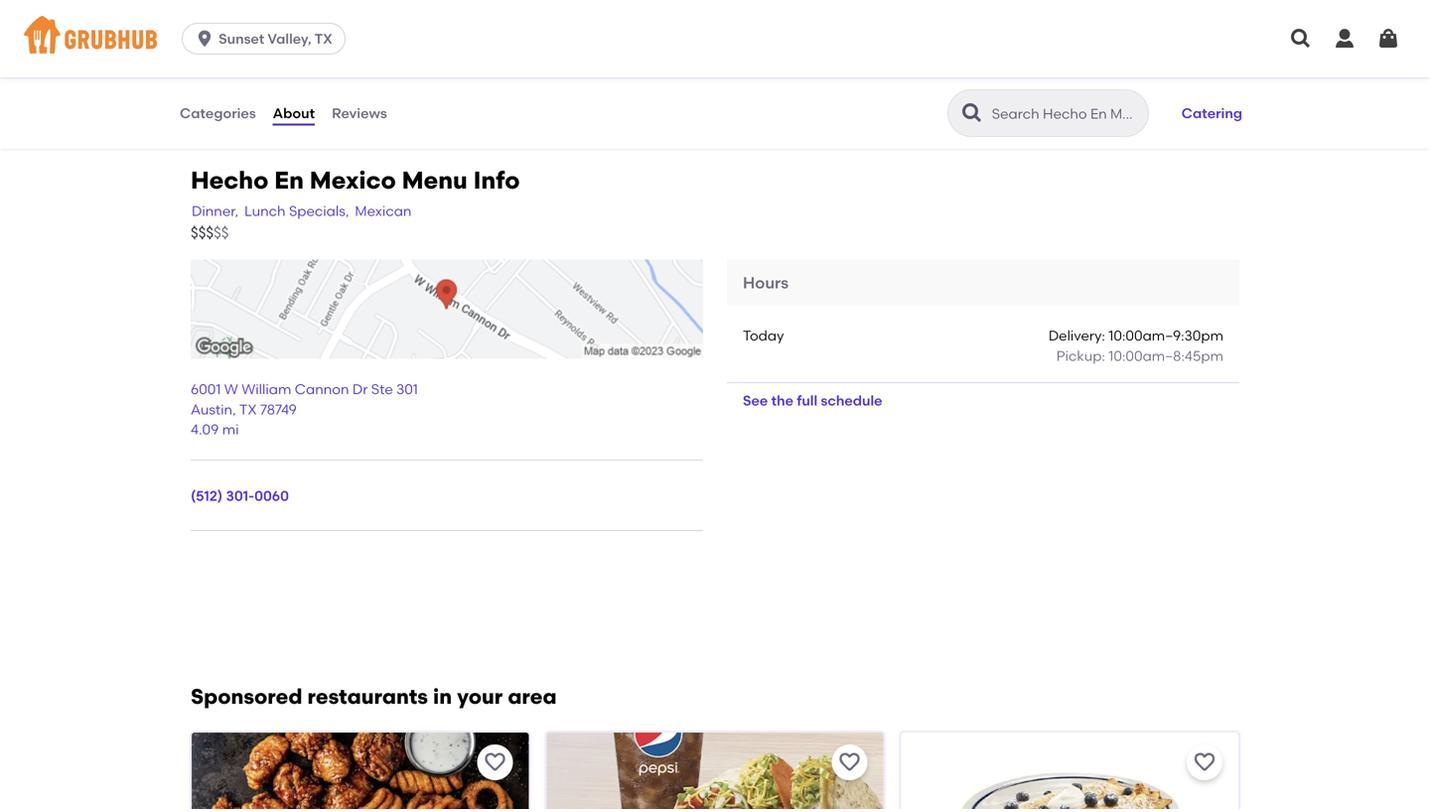 Task type: describe. For each thing, give the bounding box(es) containing it.
save this restaurant button for ihop logo
[[1187, 745, 1223, 781]]

info
[[473, 166, 520, 195]]

dr
[[352, 381, 368, 398]]

78749
[[260, 401, 297, 418]]

sponsored
[[191, 684, 302, 710]]

full
[[797, 392, 818, 409]]

sunset valley, tx
[[219, 30, 333, 47]]

$$$$$
[[191, 224, 229, 242]]

lunch specials, button
[[243, 200, 350, 222]]

save this restaurant button for it's just wings logo
[[477, 745, 513, 781]]

,
[[233, 401, 236, 418]]

see the full schedule
[[743, 392, 882, 409]]

sponsored restaurants in your area
[[191, 684, 557, 710]]

the
[[771, 392, 794, 409]]

today
[[743, 327, 784, 344]]

about
[[273, 105, 315, 122]]

6001 w william cannon dr ste 301 austin , tx 78749 4.09 mi
[[191, 381, 418, 438]]

categories button
[[179, 77, 257, 149]]

save this restaurant image for save this restaurant button corresponding to ihop logo
[[1193, 751, 1217, 775]]

austin
[[191, 401, 233, 418]]

lunch
[[244, 203, 286, 220]]

0060
[[254, 488, 289, 505]]

(512) 301-0060 button
[[191, 486, 289, 506]]

hecho
[[191, 166, 269, 195]]

(512) 301-0060
[[191, 488, 289, 505]]

william
[[242, 381, 291, 398]]

$$$
[[191, 224, 214, 242]]

delivery:
[[1049, 327, 1105, 344]]

Search Hecho En Mexico search field
[[990, 104, 1142, 123]]

cannon
[[295, 381, 349, 398]]

reviews button
[[331, 77, 388, 149]]

2 svg image from the left
[[1333, 27, 1357, 51]]

schedule
[[821, 392, 882, 409]]

catering button
[[1173, 91, 1251, 135]]

reviews
[[332, 105, 387, 122]]

see the full schedule button
[[727, 383, 898, 419]]

1 svg image from the left
[[1289, 27, 1313, 51]]

sunset
[[219, 30, 264, 47]]

301
[[396, 381, 418, 398]]

301-
[[226, 488, 254, 505]]

save this restaurant image
[[838, 751, 862, 775]]



Task type: vqa. For each thing, say whether or not it's contained in the screenshot.
$1.99 DELIVERY
no



Task type: locate. For each thing, give the bounding box(es) containing it.
in
[[433, 684, 452, 710]]

w
[[224, 381, 238, 398]]

categories
[[180, 105, 256, 122]]

menu
[[402, 166, 468, 195]]

taco bell logo image
[[547, 733, 884, 809]]

area
[[508, 684, 557, 710]]

0 horizontal spatial save this restaurant button
[[477, 745, 513, 781]]

search icon image
[[960, 101, 984, 125]]

3 svg image from the left
[[1377, 27, 1400, 51]]

1 horizontal spatial tx
[[314, 30, 333, 47]]

2 horizontal spatial save this restaurant button
[[1187, 745, 1223, 781]]

catering
[[1182, 105, 1242, 122]]

0 horizontal spatial tx
[[239, 401, 257, 418]]

save this restaurant button for 'taco bell logo'
[[832, 745, 868, 781]]

dinner, lunch specials, mexican
[[192, 203, 412, 220]]

1 save this restaurant image from the left
[[483, 751, 507, 775]]

0 horizontal spatial svg image
[[1289, 27, 1313, 51]]

1 vertical spatial tx
[[239, 401, 257, 418]]

svg image
[[195, 29, 215, 49]]

hecho en mexico menu info
[[191, 166, 520, 195]]

2 horizontal spatial svg image
[[1377, 27, 1400, 51]]

3 save this restaurant button from the left
[[1187, 745, 1223, 781]]

0 vertical spatial tx
[[314, 30, 333, 47]]

tx inside 6001 w william cannon dr ste 301 austin , tx 78749 4.09 mi
[[239, 401, 257, 418]]

save this restaurant button
[[477, 745, 513, 781], [832, 745, 868, 781], [1187, 745, 1223, 781]]

mexican
[[355, 203, 412, 220]]

your
[[457, 684, 503, 710]]

dinner, button
[[191, 200, 239, 222]]

2 save this restaurant button from the left
[[832, 745, 868, 781]]

hours
[[743, 273, 789, 293]]

ihop logo image
[[901, 733, 1238, 809]]

save this restaurant image for save this restaurant button related to it's just wings logo
[[483, 751, 507, 775]]

mexican button
[[354, 200, 413, 222]]

1 horizontal spatial svg image
[[1333, 27, 1357, 51]]

valley,
[[268, 30, 311, 47]]

(512)
[[191, 488, 223, 505]]

10:00am–8:45pm
[[1109, 348, 1224, 365]]

ste
[[371, 381, 393, 398]]

mexico
[[310, 166, 396, 195]]

pickup: 10:00am–8:45pm
[[1057, 348, 1224, 365]]

sunset valley, tx button
[[182, 23, 353, 55]]

save this restaurant image
[[483, 751, 507, 775], [1193, 751, 1217, 775]]

mi
[[222, 421, 239, 438]]

delivery: 10:00am–9:30pm
[[1049, 327, 1224, 344]]

see
[[743, 392, 768, 409]]

tx right ,
[[239, 401, 257, 418]]

pickup:
[[1057, 348, 1105, 365]]

svg image
[[1289, 27, 1313, 51], [1333, 27, 1357, 51], [1377, 27, 1400, 51]]

10:00am–9:30pm
[[1109, 327, 1224, 344]]

0 horizontal spatial save this restaurant image
[[483, 751, 507, 775]]

4.09
[[191, 421, 219, 438]]

about button
[[272, 77, 316, 149]]

dinner,
[[192, 203, 238, 220]]

specials,
[[289, 203, 349, 220]]

restaurants
[[307, 684, 428, 710]]

tx right the valley,
[[314, 30, 333, 47]]

1 horizontal spatial save this restaurant image
[[1193, 751, 1217, 775]]

it's just wings logo image
[[192, 733, 529, 809]]

main navigation navigation
[[0, 0, 1430, 77]]

tx
[[314, 30, 333, 47], [239, 401, 257, 418]]

en
[[274, 166, 304, 195]]

1 horizontal spatial save this restaurant button
[[832, 745, 868, 781]]

1 save this restaurant button from the left
[[477, 745, 513, 781]]

6001
[[191, 381, 221, 398]]

tx inside sunset valley, tx "button"
[[314, 30, 333, 47]]

2 save this restaurant image from the left
[[1193, 751, 1217, 775]]



